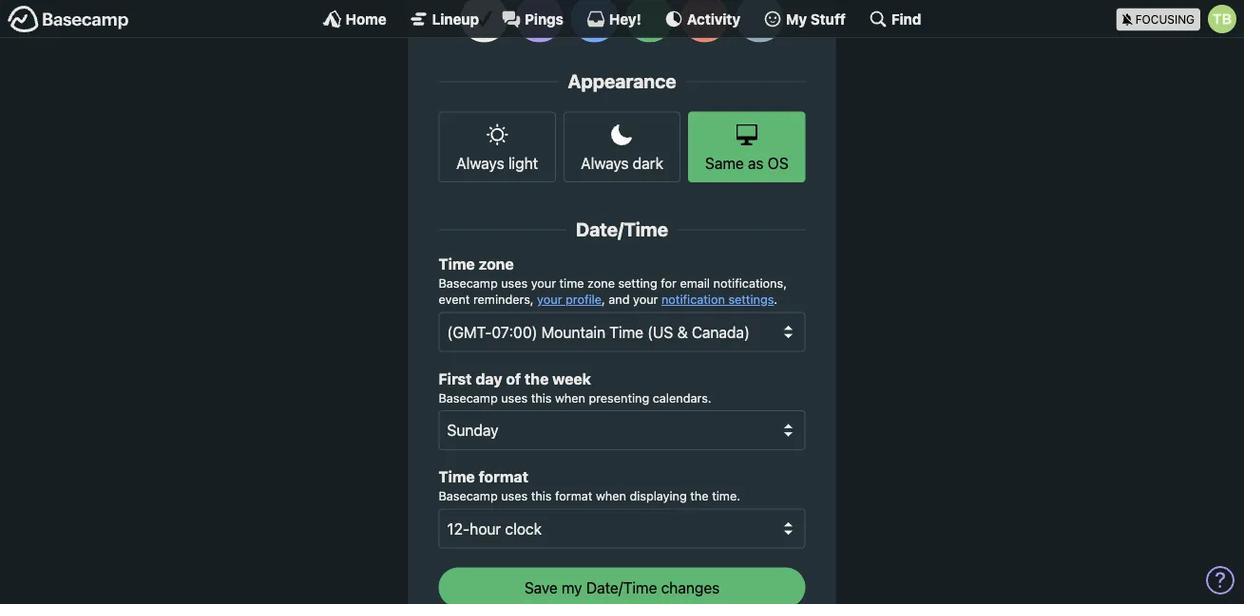 Task type: locate. For each thing, give the bounding box(es) containing it.
1 time from the top
[[439, 256, 475, 274]]

0 vertical spatial when
[[555, 391, 586, 405]]

format
[[479, 469, 528, 487], [555, 490, 593, 504]]

this inside first day of the week basecamp uses this when presenting calendars.
[[531, 391, 552, 405]]

basecamp inside time format basecamp uses this format when displaying the time.
[[439, 490, 498, 504]]

your
[[531, 277, 556, 291], [537, 293, 562, 307], [633, 293, 658, 307]]

1 vertical spatial when
[[596, 490, 626, 504]]

first
[[439, 370, 472, 388]]

uses
[[501, 277, 528, 291], [501, 391, 528, 405], [501, 490, 528, 504]]

os
[[768, 155, 789, 173]]

1 vertical spatial format
[[555, 490, 593, 504]]

calendars.
[[653, 391, 712, 405]]

2 basecamp from the top
[[439, 391, 498, 405]]

2 vertical spatial uses
[[501, 490, 528, 504]]

the right of
[[525, 370, 549, 388]]

time
[[439, 256, 475, 274], [439, 469, 475, 487]]

1 horizontal spatial when
[[596, 490, 626, 504]]

zone
[[479, 256, 514, 274], [588, 277, 615, 291]]

this inside time format basecamp uses this format when displaying the time.
[[531, 490, 552, 504]]

always light button
[[439, 112, 556, 183]]

0 horizontal spatial always
[[456, 155, 504, 173]]

the inside time format basecamp uses this format when displaying the time.
[[690, 490, 709, 504]]

the
[[525, 370, 549, 388], [690, 490, 709, 504]]

None submit
[[439, 569, 806, 605]]

zone up reminders,
[[479, 256, 514, 274]]

always left dark
[[581, 155, 629, 173]]

0 horizontal spatial when
[[555, 391, 586, 405]]

0 horizontal spatial format
[[479, 469, 528, 487]]

notification settings link
[[662, 293, 774, 307]]

when left displaying
[[596, 490, 626, 504]]

0 vertical spatial zone
[[479, 256, 514, 274]]

basecamp uses your time zone setting for email notifications, event reminders,
[[439, 277, 787, 307]]

1 horizontal spatial the
[[690, 490, 709, 504]]

1 horizontal spatial always
[[581, 155, 629, 173]]

3 uses from the top
[[501, 490, 528, 504]]

first day of the week basecamp uses this when presenting calendars.
[[439, 370, 712, 405]]

the inside first day of the week basecamp uses this when presenting calendars.
[[525, 370, 549, 388]]

your profile link
[[537, 293, 602, 307]]

2 vertical spatial basecamp
[[439, 490, 498, 504]]

,
[[602, 293, 605, 307]]

1 always from the left
[[456, 155, 504, 173]]

same
[[705, 155, 744, 173]]

1 vertical spatial basecamp
[[439, 391, 498, 405]]

time
[[559, 277, 584, 291]]

my stuff button
[[763, 10, 846, 29]]

0 vertical spatial the
[[525, 370, 549, 388]]

profile
[[566, 293, 602, 307]]

week
[[552, 370, 591, 388]]

your left time
[[531, 277, 556, 291]]

when down week
[[555, 391, 586, 405]]

0 vertical spatial this
[[531, 391, 552, 405]]

email
[[680, 277, 710, 291]]

find button
[[869, 10, 921, 29]]

uses inside time format basecamp uses this format when displaying the time.
[[501, 490, 528, 504]]

1 this from the top
[[531, 391, 552, 405]]

0 vertical spatial basecamp
[[439, 277, 498, 291]]

always left light
[[456, 155, 504, 173]]

focusing button
[[1117, 0, 1244, 37]]

1 vertical spatial zone
[[588, 277, 615, 291]]

same as os button
[[688, 112, 806, 183]]

0 vertical spatial format
[[479, 469, 528, 487]]

setting
[[618, 277, 658, 291]]

1 vertical spatial the
[[690, 490, 709, 504]]

1 basecamp from the top
[[439, 277, 498, 291]]

time for time format basecamp uses this format when displaying the time.
[[439, 469, 475, 487]]

this
[[531, 391, 552, 405], [531, 490, 552, 504]]

my stuff
[[786, 10, 846, 27]]

1 vertical spatial this
[[531, 490, 552, 504]]

.
[[774, 293, 778, 307]]

0 horizontal spatial the
[[525, 370, 549, 388]]

your down time
[[537, 293, 562, 307]]

zone up ,
[[588, 277, 615, 291]]

light
[[508, 155, 538, 173]]

pings
[[525, 10, 564, 27]]

main element
[[0, 0, 1244, 38]]

0 horizontal spatial zone
[[479, 256, 514, 274]]

activity link
[[664, 10, 741, 29]]

3 basecamp from the top
[[439, 490, 498, 504]]

always inside button
[[581, 155, 629, 173]]

1 vertical spatial uses
[[501, 391, 528, 405]]

when
[[555, 391, 586, 405], [596, 490, 626, 504]]

2 time from the top
[[439, 469, 475, 487]]

always for always light
[[456, 155, 504, 173]]

the left "time."
[[690, 490, 709, 504]]

basecamp inside first day of the week basecamp uses this when presenting calendars.
[[439, 391, 498, 405]]

time inside time format basecamp uses this format when displaying the time.
[[439, 469, 475, 487]]

as
[[748, 155, 764, 173]]

always for always dark
[[581, 155, 629, 173]]

always dark
[[581, 155, 663, 173]]

tim burton image
[[1208, 5, 1237, 33]]

2 uses from the top
[[501, 391, 528, 405]]

0 vertical spatial uses
[[501, 277, 528, 291]]

2 always from the left
[[581, 155, 629, 173]]

date/time
[[576, 219, 668, 241]]

1 horizontal spatial zone
[[588, 277, 615, 291]]

my
[[786, 10, 807, 27]]

1 uses from the top
[[501, 277, 528, 291]]

1 horizontal spatial format
[[555, 490, 593, 504]]

basecamp
[[439, 277, 498, 291], [439, 391, 498, 405], [439, 490, 498, 504]]

always
[[456, 155, 504, 173], [581, 155, 629, 173]]

1 vertical spatial time
[[439, 469, 475, 487]]

always inside button
[[456, 155, 504, 173]]

2 this from the top
[[531, 490, 552, 504]]

when inside time format basecamp uses this format when displaying the time.
[[596, 490, 626, 504]]

lineup link
[[409, 10, 479, 29]]

0 vertical spatial time
[[439, 256, 475, 274]]



Task type: describe. For each thing, give the bounding box(es) containing it.
appearance
[[568, 70, 676, 93]]

lineup
[[432, 10, 479, 27]]

uses inside first day of the week basecamp uses this when presenting calendars.
[[501, 391, 528, 405]]

dark
[[633, 155, 663, 173]]

switch accounts image
[[8, 5, 129, 34]]

pings button
[[502, 10, 564, 29]]

basecamp inside basecamp uses your time zone setting for email notifications, event reminders,
[[439, 277, 498, 291]]

time format basecamp uses this format when displaying the time.
[[439, 469, 740, 504]]

notifications,
[[713, 277, 787, 291]]

your down "setting"
[[633, 293, 658, 307]]

and
[[609, 293, 630, 307]]

uses inside basecamp uses your time zone setting for email notifications, event reminders,
[[501, 277, 528, 291]]

of
[[506, 370, 521, 388]]

always dark button
[[564, 112, 681, 183]]

always light
[[456, 155, 538, 173]]

your profile ,             and your notification settings .
[[537, 293, 778, 307]]

notification
[[662, 293, 725, 307]]

event
[[439, 293, 470, 307]]

presenting
[[589, 391, 649, 405]]

home
[[346, 10, 387, 27]]

your inside basecamp uses your time zone setting for email notifications, event reminders,
[[531, 277, 556, 291]]

stuff
[[811, 10, 846, 27]]

hey!
[[609, 10, 641, 27]]

time for time zone
[[439, 256, 475, 274]]

time.
[[712, 490, 740, 504]]

hey! button
[[586, 10, 641, 29]]

activity
[[687, 10, 741, 27]]

time zone
[[439, 256, 514, 274]]

settings
[[729, 293, 774, 307]]

focusing
[[1136, 13, 1195, 26]]

find
[[892, 10, 921, 27]]

day
[[476, 370, 502, 388]]

when inside first day of the week basecamp uses this when presenting calendars.
[[555, 391, 586, 405]]

zone inside basecamp uses your time zone setting for email notifications, event reminders,
[[588, 277, 615, 291]]

home link
[[323, 10, 387, 29]]

for
[[661, 277, 677, 291]]

same as os
[[705, 155, 789, 173]]

displaying
[[630, 490, 687, 504]]

reminders,
[[473, 293, 534, 307]]



Task type: vqa. For each thing, say whether or not it's contained in the screenshot.
for
yes



